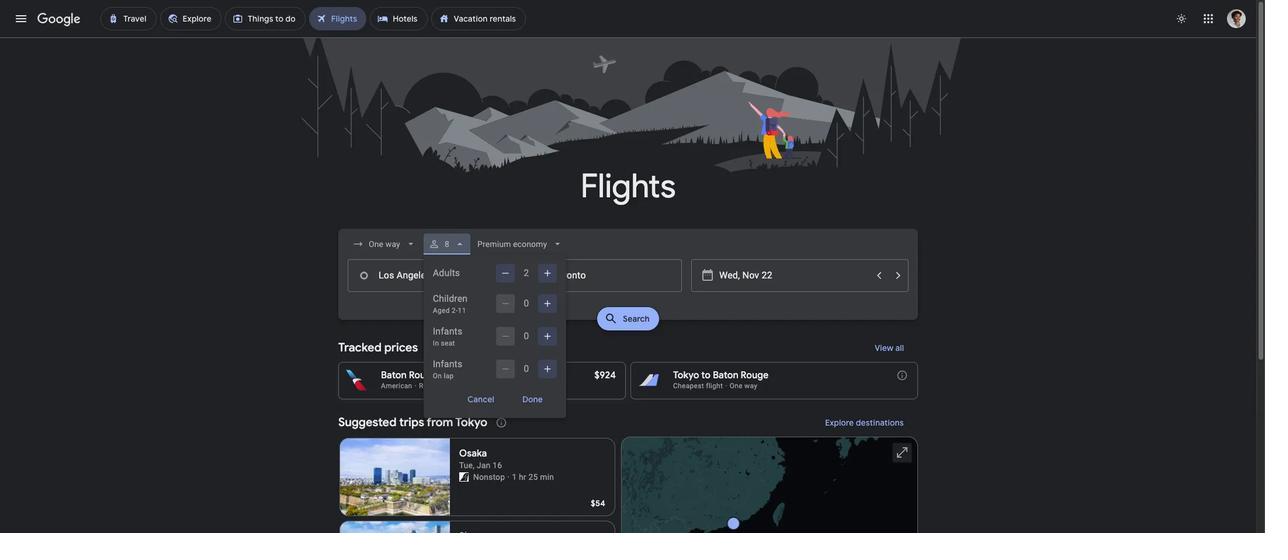 Task type: locate. For each thing, give the bounding box(es) containing it.
0 horizontal spatial rouge
[[409, 370, 437, 382]]

1 0 from the top
[[524, 298, 529, 309]]

11
[[458, 307, 466, 315]]

tracked
[[338, 341, 382, 355]]

suggested trips from tokyo
[[338, 416, 488, 430]]

baton up 'american'
[[381, 370, 407, 382]]

1 to from the left
[[439, 370, 448, 382]]

jan
[[477, 461, 491, 471]]

1 horizontal spatial to
[[702, 370, 711, 382]]

2 rouge from the left
[[741, 370, 769, 382]]

cancel
[[468, 395, 494, 405]]

3 0 from the top
[[524, 364, 529, 375]]

infants on lap
[[433, 359, 462, 381]]

tokyo down cancel
[[455, 416, 488, 430]]

1
[[512, 473, 517, 482]]

8
[[445, 240, 449, 249]]

nonstop
[[473, 473, 505, 482]]

baton up one
[[713, 370, 739, 382]]

round
[[419, 382, 440, 390]]

one way
[[730, 382, 758, 390]]

0
[[524, 298, 529, 309], [524, 331, 529, 342], [524, 364, 529, 375]]

tokyo up "cheapest"
[[673, 370, 699, 382]]

0 horizontal spatial to
[[439, 370, 448, 382]]

25
[[529, 473, 538, 482]]

More info text field
[[897, 370, 908, 385]]

cheapest flight
[[673, 382, 723, 390]]

seat
[[441, 340, 455, 348]]

rouge
[[409, 370, 437, 382], [741, 370, 769, 382]]

$924
[[595, 370, 616, 382]]

2 infants from the top
[[433, 359, 462, 370]]

0 horizontal spatial baton
[[381, 370, 407, 382]]

done
[[522, 395, 543, 405]]

in
[[433, 340, 439, 348]]

1 horizontal spatial tokyo
[[673, 370, 699, 382]]

to up the cheapest flight
[[702, 370, 711, 382]]

round trip
[[419, 382, 453, 390]]

 image
[[508, 472, 510, 483]]

american
[[381, 382, 412, 390]]

2 0 from the top
[[524, 331, 529, 342]]

0 vertical spatial infants
[[433, 326, 462, 337]]

flight
[[706, 382, 723, 390]]

0 horizontal spatial tokyo
[[455, 416, 488, 430]]

to
[[439, 370, 448, 382], [702, 370, 711, 382]]

1 vertical spatial tokyo
[[455, 416, 488, 430]]

all
[[896, 343, 904, 354]]

2 vertical spatial 0
[[524, 364, 529, 375]]

tokyo inside tracked prices region
[[673, 370, 699, 382]]

change appearance image
[[1168, 5, 1196, 33]]

2 baton from the left
[[713, 370, 739, 382]]

min
[[540, 473, 554, 482]]

view all
[[875, 343, 904, 354]]

explore
[[825, 418, 854, 428]]

tracked prices region
[[338, 334, 918, 400]]

1 vertical spatial infants
[[433, 359, 462, 370]]

$54
[[591, 499, 606, 509]]

924 US dollars text field
[[595, 370, 616, 382]]

1 horizontal spatial rouge
[[741, 370, 769, 382]]

tokyo inside "region"
[[455, 416, 488, 430]]

flights
[[581, 166, 676, 207]]

0 vertical spatial 0
[[524, 298, 529, 309]]

star flyer image
[[459, 473, 469, 482]]

0 vertical spatial tokyo
[[673, 370, 699, 382]]

infants up seat
[[433, 326, 462, 337]]

rouge up the way
[[741, 370, 769, 382]]

infants up 'lap'
[[433, 359, 462, 370]]

1 horizontal spatial baton
[[713, 370, 739, 382]]

1 vertical spatial 0
[[524, 331, 529, 342]]

0 for infants on lap
[[524, 364, 529, 375]]

infants in seat
[[433, 326, 462, 348]]

tokyo
[[673, 370, 699, 382], [455, 416, 488, 430]]

rouge up round
[[409, 370, 437, 382]]

tracked prices
[[338, 341, 418, 355]]

on
[[433, 372, 442, 381]]

search button
[[597, 307, 659, 331]]

infants
[[433, 326, 462, 337], [433, 359, 462, 370]]

hr
[[519, 473, 526, 482]]

adults
[[433, 268, 460, 279]]

1 hr 25 min
[[512, 473, 554, 482]]

None text field
[[517, 260, 682, 292]]

2-
[[452, 307, 458, 315]]

trip
[[442, 382, 453, 390]]

1 infants from the top
[[433, 326, 462, 337]]

1 baton from the left
[[381, 370, 407, 382]]

from
[[427, 416, 453, 430]]

54 US dollars text field
[[591, 499, 606, 509]]

osaka
[[459, 448, 487, 460]]

infants for infants in seat
[[433, 326, 462, 337]]

None field
[[348, 234, 421, 255], [473, 234, 568, 255], [348, 234, 421, 255], [473, 234, 568, 255]]

explore destinations button
[[811, 409, 918, 437]]

to up trip at the bottom of page
[[439, 370, 448, 382]]

baton
[[381, 370, 407, 382], [713, 370, 739, 382]]



Task type: describe. For each thing, give the bounding box(es) containing it.
main menu image
[[14, 12, 28, 26]]

tue,
[[459, 461, 475, 471]]

8 button
[[424, 230, 470, 258]]

suggested
[[338, 416, 397, 430]]

16
[[493, 461, 502, 471]]

aged
[[433, 307, 450, 315]]

explore destinations
[[825, 418, 904, 428]]

cancel button
[[454, 390, 508, 409]]

way
[[745, 382, 758, 390]]

1 rouge from the left
[[409, 370, 437, 382]]

search
[[623, 314, 650, 324]]

view
[[875, 343, 894, 354]]

Departure text field
[[720, 260, 869, 292]]

infants for infants on lap
[[433, 359, 462, 370]]

children
[[433, 293, 468, 305]]

cheapest
[[673, 382, 704, 390]]

osaka tue, jan 16
[[459, 448, 502, 471]]

2 to from the left
[[702, 370, 711, 382]]

destinations
[[856, 418, 904, 428]]

tokyo to baton rouge
[[673, 370, 769, 382]]

number of passengers dialog
[[424, 255, 566, 419]]

trips
[[399, 416, 424, 430]]

children aged 2-11
[[433, 293, 468, 315]]

prices
[[384, 341, 418, 355]]

 image inside 'suggested trips from tokyo' "region"
[[508, 472, 510, 483]]

Flight search field
[[329, 229, 928, 419]]

one
[[730, 382, 743, 390]]

done button
[[508, 390, 557, 409]]

swap origin and destination. image
[[508, 269, 522, 283]]

atlanta
[[450, 370, 482, 382]]

baton rouge to atlanta
[[381, 370, 482, 382]]

suggested trips from tokyo region
[[338, 409, 918, 534]]

0 for children aged 2-11
[[524, 298, 529, 309]]

0 for infants in seat
[[524, 331, 529, 342]]

2
[[524, 268, 529, 279]]

more info image
[[897, 370, 908, 382]]

lap
[[444, 372, 454, 381]]



Task type: vqa. For each thing, say whether or not it's contained in the screenshot.
rightmost the to
yes



